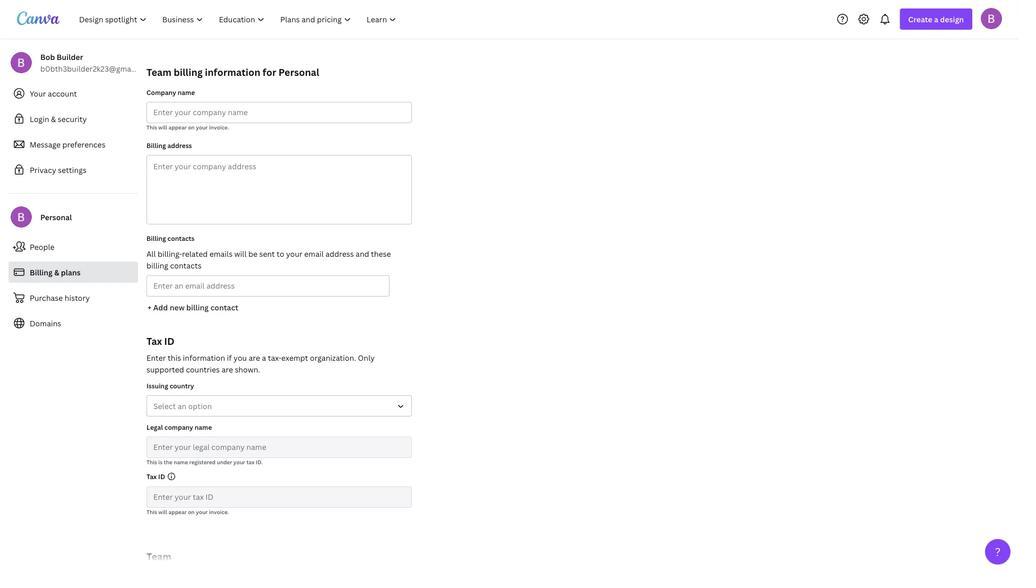 Task type: vqa. For each thing, say whether or not it's contained in the screenshot.
ID.
yes



Task type: locate. For each thing, give the bounding box(es) containing it.
tax inside the tax id enter this information if you are a tax-exempt organization. only supported countries are shown.
[[147, 335, 162, 348]]

tax down legal
[[147, 473, 157, 481]]

security
[[58, 114, 87, 124]]

an
[[178, 401, 187, 411]]

company
[[165, 423, 193, 432]]

1 vertical spatial appear
[[169, 509, 187, 516]]

& inside "link"
[[54, 267, 59, 278]]

1 vertical spatial id
[[158, 473, 165, 481]]

contacts
[[168, 234, 195, 243], [170, 261, 202, 271]]

1 vertical spatial team
[[147, 551, 172, 564]]

to
[[277, 249, 285, 259]]

will up billing address
[[158, 124, 167, 131]]

legal
[[147, 423, 163, 432]]

1 vertical spatial billing
[[147, 234, 166, 243]]

will
[[158, 124, 167, 131], [235, 249, 247, 259], [158, 509, 167, 516]]

contacts down the related
[[170, 261, 202, 271]]

team
[[147, 66, 172, 79], [147, 551, 172, 564]]

are up shown.
[[249, 353, 260, 363]]

1 vertical spatial address
[[326, 249, 354, 259]]

this down the tax id
[[147, 509, 157, 516]]

this for enter your legal company name text box
[[147, 459, 157, 466]]

0 vertical spatial billing
[[147, 141, 166, 150]]

a inside the tax id enter this information if you are a tax-exempt organization. only supported countries are shown.
[[262, 353, 266, 363]]

on up billing address
[[188, 124, 195, 131]]

are down if
[[222, 365, 233, 375]]

invoice.
[[209, 124, 229, 131], [209, 509, 229, 516]]

name down option
[[195, 423, 212, 432]]

1 vertical spatial a
[[262, 353, 266, 363]]

your
[[30, 88, 46, 99]]

id down is at the left bottom
[[158, 473, 165, 481]]

a
[[935, 14, 939, 24], [262, 353, 266, 363]]

billing up company name
[[174, 66, 203, 79]]

0 vertical spatial invoice.
[[209, 124, 229, 131]]

bob
[[40, 52, 55, 62]]

0 vertical spatial this will appear on your invoice.
[[147, 124, 229, 131]]

privacy
[[30, 165, 56, 175]]

are
[[249, 353, 260, 363], [222, 365, 233, 375]]

1 vertical spatial information
[[183, 353, 225, 363]]

0 vertical spatial tax
[[147, 335, 162, 348]]

select an option
[[154, 401, 212, 411]]

0 horizontal spatial a
[[262, 353, 266, 363]]

billing right "new"
[[186, 303, 209, 313]]

team for team
[[147, 551, 172, 564]]

1 vertical spatial on
[[188, 509, 195, 516]]

0 vertical spatial appear
[[169, 124, 187, 131]]

this left is at the left bottom
[[147, 459, 157, 466]]

history
[[65, 293, 90, 303]]

top level navigation element
[[72, 8, 406, 30]]

0 vertical spatial id
[[164, 335, 175, 348]]

billing address
[[147, 141, 192, 150]]

address
[[168, 141, 192, 150], [326, 249, 354, 259]]

login
[[30, 114, 49, 124]]

billing & plans link
[[8, 262, 138, 283]]

select
[[154, 401, 176, 411]]

1 tax from the top
[[147, 335, 162, 348]]

login & security link
[[8, 108, 138, 130]]

1 team from the top
[[147, 66, 172, 79]]

2 tax from the top
[[147, 473, 157, 481]]

for
[[263, 66, 277, 79]]

& right login
[[51, 114, 56, 124]]

billing
[[147, 141, 166, 150], [147, 234, 166, 243], [30, 267, 52, 278]]

name right "company"
[[178, 88, 195, 97]]

1 vertical spatial are
[[222, 365, 233, 375]]

this will appear on your invoice. up billing address
[[147, 124, 229, 131]]

0 vertical spatial a
[[935, 14, 939, 24]]

message preferences
[[30, 139, 106, 150]]

the
[[164, 459, 173, 466]]

0 vertical spatial &
[[51, 114, 56, 124]]

sent
[[259, 249, 275, 259]]

appear down the at the bottom left of page
[[169, 509, 187, 516]]

this is the name registered under your tax id.
[[147, 459, 263, 466]]

company
[[147, 88, 176, 97]]

and
[[356, 249, 370, 259]]

0 vertical spatial on
[[188, 124, 195, 131]]

appear
[[169, 124, 187, 131], [169, 509, 187, 516]]

tax for tax id
[[147, 473, 157, 481]]

billing inside button
[[186, 303, 209, 313]]

related
[[182, 249, 208, 259]]

design
[[941, 14, 965, 24]]

information
[[205, 66, 261, 79], [183, 353, 225, 363]]

1 vertical spatial invoice.
[[209, 509, 229, 516]]

0 horizontal spatial address
[[168, 141, 192, 150]]

a left design at the right of page
[[935, 14, 939, 24]]

tax up enter
[[147, 335, 162, 348]]

billing for billing contacts
[[147, 234, 166, 243]]

2 vertical spatial billing
[[30, 267, 52, 278]]

1 vertical spatial contacts
[[170, 261, 202, 271]]

0 vertical spatial name
[[178, 88, 195, 97]]

billing for billing address
[[147, 141, 166, 150]]

contacts up the billing-
[[168, 234, 195, 243]]

on down registered
[[188, 509, 195, 516]]

2 vertical spatial billing
[[186, 303, 209, 313]]

privacy settings link
[[8, 159, 138, 181]]

this will appear on your invoice.
[[147, 124, 229, 131], [147, 509, 229, 516]]

1 this will appear on your invoice. from the top
[[147, 124, 229, 131]]

id up this at the left bottom
[[164, 335, 175, 348]]

billing inside "link"
[[30, 267, 52, 278]]

id for tax id enter this information if you are a tax-exempt organization. only supported countries are shown.
[[164, 335, 175, 348]]

billing for billing & plans
[[30, 267, 52, 278]]

will down the tax id
[[158, 509, 167, 516]]

1 vertical spatial &
[[54, 267, 59, 278]]

country
[[170, 382, 194, 390]]

1 vertical spatial this
[[147, 459, 157, 466]]

company name
[[147, 88, 195, 97]]

all billing-related emails will be sent to your email address and these billing contacts
[[147, 249, 391, 271]]

1 invoice. from the top
[[209, 124, 229, 131]]

purchase history link
[[8, 287, 138, 309]]

1 vertical spatial tax
[[147, 473, 157, 481]]

this
[[168, 353, 181, 363]]

2 appear from the top
[[169, 509, 187, 516]]

your
[[196, 124, 208, 131], [286, 249, 303, 259], [234, 459, 245, 466], [196, 509, 208, 516]]

id inside the tax id enter this information if you are a tax-exempt organization. only supported countries are shown.
[[164, 335, 175, 348]]

will left be
[[235, 249, 247, 259]]

0 vertical spatial address
[[168, 141, 192, 150]]

2 invoice. from the top
[[209, 509, 229, 516]]

domains
[[30, 318, 61, 329]]

2 team from the top
[[147, 551, 172, 564]]

personal
[[279, 66, 320, 79], [40, 212, 72, 222]]

Enter your company name text field
[[154, 103, 405, 123]]

3 this from the top
[[147, 509, 157, 516]]

0 vertical spatial team
[[147, 66, 172, 79]]

personal right for
[[279, 66, 320, 79]]

option
[[188, 401, 212, 411]]

Enter your legal company name text field
[[154, 438, 405, 458]]

1 vertical spatial personal
[[40, 212, 72, 222]]

tax id enter this information if you are a tax-exempt organization. only supported countries are shown.
[[147, 335, 375, 375]]

2 this will appear on your invoice. from the top
[[147, 509, 229, 516]]

your inside 'all billing-related emails will be sent to your email address and these billing contacts'
[[286, 249, 303, 259]]

id.
[[256, 459, 263, 466]]

information left for
[[205, 66, 261, 79]]

2 this from the top
[[147, 459, 157, 466]]

& left plans
[[54, 267, 59, 278]]

0 vertical spatial this
[[147, 124, 157, 131]]

a left the tax-
[[262, 353, 266, 363]]

people link
[[8, 236, 138, 258]]

billing down all
[[147, 261, 168, 271]]

name right the at the bottom left of page
[[174, 459, 188, 466]]

1 vertical spatial billing
[[147, 261, 168, 271]]

on
[[188, 124, 195, 131], [188, 509, 195, 516]]

your account link
[[8, 83, 138, 104]]

2 vertical spatial this
[[147, 509, 157, 516]]

id
[[164, 335, 175, 348], [158, 473, 165, 481]]

0 vertical spatial personal
[[279, 66, 320, 79]]

information up "countries"
[[183, 353, 225, 363]]

this will appear on your invoice. down the tax id
[[147, 509, 229, 516]]

0 vertical spatial are
[[249, 353, 260, 363]]

1 horizontal spatial address
[[326, 249, 354, 259]]

this
[[147, 124, 157, 131], [147, 459, 157, 466], [147, 509, 157, 516]]

this up billing address
[[147, 124, 157, 131]]

1 horizontal spatial personal
[[279, 66, 320, 79]]

2 vertical spatial name
[[174, 459, 188, 466]]

tax
[[247, 459, 255, 466]]

b0bth3builder2k23@gmail.com
[[40, 63, 153, 74]]

appear up billing address
[[169, 124, 187, 131]]

personal up people
[[40, 212, 72, 222]]

tax
[[147, 335, 162, 348], [147, 473, 157, 481]]

1 vertical spatial will
[[235, 249, 247, 259]]

&
[[51, 114, 56, 124], [54, 267, 59, 278]]

1 horizontal spatial a
[[935, 14, 939, 24]]

1 vertical spatial this will appear on your invoice.
[[147, 509, 229, 516]]



Task type: describe. For each thing, give the bounding box(es) containing it.
tax for tax id enter this information if you are a tax-exempt organization. only supported countries are shown.
[[147, 335, 162, 348]]

& for login
[[51, 114, 56, 124]]

issuing country
[[147, 382, 194, 390]]

supported
[[147, 365, 184, 375]]

bob builder image
[[982, 8, 1003, 29]]

will inside 'all billing-related emails will be sent to your email address and these billing contacts'
[[235, 249, 247, 259]]

preferences
[[62, 139, 106, 150]]

Enter your company address text field
[[147, 156, 412, 224]]

billing inside 'all billing-related emails will be sent to your email address and these billing contacts'
[[147, 261, 168, 271]]

+ add new billing contact button
[[147, 297, 240, 318]]

Select an option button
[[147, 396, 412, 417]]

email
[[305, 249, 324, 259]]

1 appear from the top
[[169, 124, 187, 131]]

address inside 'all billing-related emails will be sent to your email address and these billing contacts'
[[326, 249, 354, 259]]

you
[[234, 353, 247, 363]]

? button
[[986, 540, 1011, 565]]

message
[[30, 139, 61, 150]]

builder
[[57, 52, 83, 62]]

message preferences link
[[8, 134, 138, 155]]

0 horizontal spatial personal
[[40, 212, 72, 222]]

1 vertical spatial name
[[195, 423, 212, 432]]

Enter an email address text field
[[154, 276, 383, 296]]

settings
[[58, 165, 87, 175]]

billing contacts
[[147, 234, 195, 243]]

0 vertical spatial billing
[[174, 66, 203, 79]]

2 on from the top
[[188, 509, 195, 516]]

plans
[[61, 267, 81, 278]]

1 horizontal spatial are
[[249, 353, 260, 363]]

organization.
[[310, 353, 356, 363]]

& for billing
[[54, 267, 59, 278]]

team billing information for personal
[[147, 66, 320, 79]]

id for tax id
[[158, 473, 165, 481]]

bob builder b0bth3builder2k23@gmail.com
[[40, 52, 153, 74]]

tax-
[[268, 353, 282, 363]]

legal company name
[[147, 423, 212, 432]]

billing-
[[158, 249, 182, 259]]

all
[[147, 249, 156, 259]]

add
[[153, 303, 168, 313]]

+
[[148, 303, 152, 313]]

login & security
[[30, 114, 87, 124]]

these
[[371, 249, 391, 259]]

purchase
[[30, 293, 63, 303]]

create a design button
[[901, 8, 973, 30]]

shown.
[[235, 365, 260, 375]]

contacts inside 'all billing-related emails will be sent to your email address and these billing contacts'
[[170, 261, 202, 271]]

is
[[158, 459, 163, 466]]

only
[[358, 353, 375, 363]]

if
[[227, 353, 232, 363]]

purchase history
[[30, 293, 90, 303]]

?
[[996, 545, 1002, 560]]

account
[[48, 88, 77, 99]]

0 vertical spatial will
[[158, 124, 167, 131]]

exempt
[[282, 353, 308, 363]]

tax id
[[147, 473, 165, 481]]

domains link
[[8, 313, 138, 334]]

0 horizontal spatial are
[[222, 365, 233, 375]]

create a design
[[909, 14, 965, 24]]

+ add new billing contact
[[148, 303, 239, 313]]

1 this from the top
[[147, 124, 157, 131]]

1 on from the top
[[188, 124, 195, 131]]

enter
[[147, 353, 166, 363]]

this for enter your tax id text field
[[147, 509, 157, 516]]

issuing
[[147, 382, 168, 390]]

information inside the tax id enter this information if you are a tax-exempt organization. only supported countries are shown.
[[183, 353, 225, 363]]

people
[[30, 242, 54, 252]]

Enter your tax ID text field
[[154, 488, 405, 508]]

billing & plans
[[30, 267, 81, 278]]

0 vertical spatial information
[[205, 66, 261, 79]]

team for team billing information for personal
[[147, 66, 172, 79]]

0 vertical spatial contacts
[[168, 234, 195, 243]]

create
[[909, 14, 933, 24]]

privacy settings
[[30, 165, 87, 175]]

2 vertical spatial will
[[158, 509, 167, 516]]

emails
[[210, 249, 233, 259]]

a inside dropdown button
[[935, 14, 939, 24]]

under
[[217, 459, 232, 466]]

contact
[[211, 303, 239, 313]]

registered
[[189, 459, 216, 466]]

new
[[170, 303, 185, 313]]

countries
[[186, 365, 220, 375]]

be
[[249, 249, 258, 259]]

your account
[[30, 88, 77, 99]]



